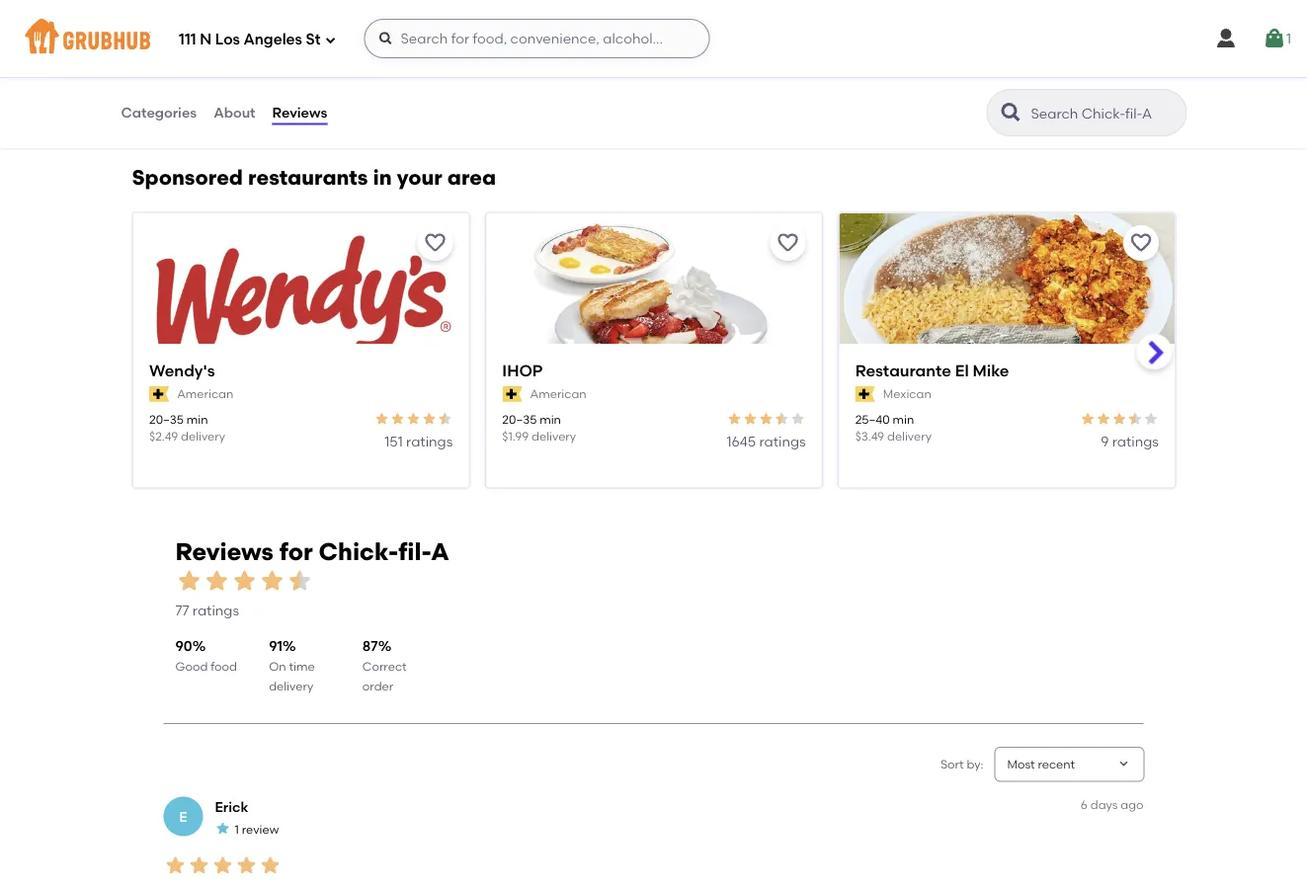 Task type: locate. For each thing, give the bounding box(es) containing it.
chick-
[[319, 537, 399, 566]]

0 horizontal spatial 1
[[235, 822, 239, 837]]

min
[[186, 412, 208, 426], [539, 412, 561, 426], [893, 412, 914, 426]]

min inside 20–35 min $1.99 delivery
[[539, 412, 561, 426]]

ratings right 151
[[406, 433, 453, 450]]

20–35 up $2.49
[[149, 412, 183, 426]]

days
[[1091, 798, 1118, 812]]

$1.99
[[502, 429, 529, 444]]

save this restaurant button for ihop
[[770, 225, 806, 261]]

save this restaurant image
[[776, 231, 800, 255]]

area
[[448, 165, 496, 190]]

delivery inside "91 on time delivery"
[[269, 679, 314, 694]]

ratings for restaurante el mike
[[1112, 433, 1159, 450]]

1 save this restaurant button from the left
[[417, 225, 453, 261]]

1 horizontal spatial svg image
[[1263, 27, 1287, 50]]

wendy's link
[[149, 360, 453, 382]]

1645
[[726, 433, 756, 450]]

20–35 up $1.99
[[502, 412, 536, 426]]

american for ihop
[[530, 387, 586, 401]]

1 horizontal spatial subscription pass image
[[855, 387, 875, 402]]

1 inside button
[[1287, 30, 1292, 47]]

2 svg image from the left
[[1263, 27, 1287, 50]]

min down "ihop"
[[539, 412, 561, 426]]

reviews right "about"
[[272, 104, 327, 121]]

1 20–35 from the left
[[149, 412, 183, 426]]

2 subscription pass image from the left
[[855, 387, 875, 402]]

wendy's logo image
[[133, 213, 468, 379]]

save this restaurant image
[[423, 231, 447, 255], [1129, 231, 1153, 255]]

delivery down time
[[269, 679, 314, 694]]

0 horizontal spatial 20–35
[[149, 412, 183, 426]]

20–35 inside 20–35 min $1.99 delivery
[[502, 412, 536, 426]]

subscription pass image
[[149, 387, 169, 402], [855, 387, 875, 402]]

reviews
[[272, 104, 327, 121], [175, 537, 274, 566]]

20–35
[[149, 412, 183, 426], [502, 412, 536, 426]]

delivery
[[180, 429, 225, 444], [531, 429, 576, 444], [887, 429, 932, 444], [269, 679, 314, 694]]

2 save this restaurant button from the left
[[770, 225, 806, 261]]

0 vertical spatial 1
[[1287, 30, 1292, 47]]

about
[[214, 104, 256, 121]]

91
[[269, 637, 283, 654]]

delivery inside 25–40 min $3.49 delivery
[[887, 429, 932, 444]]

1 horizontal spatial 1
[[1287, 30, 1292, 47]]

111
[[179, 31, 196, 49]]

ratings right 1645
[[759, 433, 806, 450]]

caret down icon image
[[1116, 757, 1132, 773]]

delivery for wendy's
[[180, 429, 225, 444]]

delivery inside 20–35 min $1.99 delivery
[[531, 429, 576, 444]]

2 horizontal spatial save this restaurant button
[[1123, 225, 1159, 261]]

1 svg image from the left
[[1215, 27, 1238, 50]]

save this restaurant button for wendy's
[[417, 225, 453, 261]]

1 for 1 review
[[235, 822, 239, 837]]

your
[[397, 165, 443, 190]]

subscription pass image up "25–40"
[[855, 387, 875, 402]]

3 save this restaurant button from the left
[[1123, 225, 1159, 261]]

min for ihop
[[539, 412, 561, 426]]

min inside 25–40 min $3.49 delivery
[[893, 412, 914, 426]]

ratings right 9
[[1112, 433, 1159, 450]]

20–35 inside "20–35 min $2.49 delivery"
[[149, 412, 183, 426]]

save this restaurant button for restaurante el mike
[[1123, 225, 1159, 261]]

2 horizontal spatial min
[[893, 412, 914, 426]]

ihop
[[502, 361, 543, 380]]

delivery right $1.99
[[531, 429, 576, 444]]

a
[[431, 537, 450, 566]]

restaurante el mike link
[[855, 360, 1159, 382]]

87 correct order
[[363, 637, 407, 694]]

2 20–35 from the left
[[502, 412, 536, 426]]

3 min from the left
[[893, 412, 914, 426]]

erick
[[215, 799, 249, 815]]

reviews inside reviews button
[[272, 104, 327, 121]]

1 horizontal spatial american
[[530, 387, 586, 401]]

food
[[211, 659, 237, 673]]

save this restaurant button
[[417, 225, 453, 261], [770, 225, 806, 261], [1123, 225, 1159, 261]]

about button
[[213, 77, 257, 148]]

sponsored
[[132, 165, 243, 190]]

1 save this restaurant image from the left
[[423, 231, 447, 255]]

2 save this restaurant image from the left
[[1129, 231, 1153, 255]]

91 on time delivery
[[269, 637, 315, 694]]

0 horizontal spatial subscription pass image
[[149, 387, 169, 402]]

delivery inside "20–35 min $2.49 delivery"
[[180, 429, 225, 444]]

2 american from the left
[[530, 387, 586, 401]]

1
[[1287, 30, 1292, 47], [235, 822, 239, 837]]

min down wendy's
[[186, 412, 208, 426]]

ratings for ihop
[[759, 433, 806, 450]]

american up 20–35 min $1.99 delivery
[[530, 387, 586, 401]]

svg image inside "1" button
[[1263, 27, 1287, 50]]

reviews up 77 ratings
[[175, 537, 274, 566]]

1 horizontal spatial save this restaurant image
[[1129, 231, 1153, 255]]

1 vertical spatial reviews
[[175, 537, 274, 566]]

0 vertical spatial reviews
[[272, 104, 327, 121]]

151
[[384, 433, 402, 450]]

restaurante el mike
[[855, 361, 1009, 380]]

by:
[[967, 757, 984, 771]]

0 horizontal spatial min
[[186, 412, 208, 426]]

min down mexican
[[893, 412, 914, 426]]

0 horizontal spatial save this restaurant button
[[417, 225, 453, 261]]

svg image
[[378, 31, 394, 46], [325, 34, 337, 46]]

1 vertical spatial 1
[[235, 822, 239, 837]]

ratings
[[406, 433, 453, 450], [759, 433, 806, 450], [1112, 433, 1159, 450], [193, 602, 239, 619]]

1 american from the left
[[177, 387, 233, 401]]

subscription pass image down wendy's
[[149, 387, 169, 402]]

20–35 min $1.99 delivery
[[502, 412, 576, 444]]

87
[[363, 637, 378, 654]]

restaurante
[[855, 361, 951, 380]]

n
[[200, 31, 212, 49]]

1 horizontal spatial 20–35
[[502, 412, 536, 426]]

2 min from the left
[[539, 412, 561, 426]]

1 horizontal spatial save this restaurant button
[[770, 225, 806, 261]]

for
[[279, 537, 313, 566]]

1 button
[[1263, 21, 1292, 56]]

st
[[306, 31, 321, 49]]

svg image
[[1215, 27, 1238, 50], [1263, 27, 1287, 50]]

star icon image
[[373, 411, 389, 427], [389, 411, 405, 427], [405, 411, 421, 427], [421, 411, 437, 427], [437, 411, 453, 427], [437, 411, 453, 427], [727, 411, 742, 427], [742, 411, 758, 427], [758, 411, 774, 427], [774, 411, 790, 427], [774, 411, 790, 427], [790, 411, 806, 427], [1080, 411, 1096, 427], [1096, 411, 1111, 427], [1111, 411, 1127, 427], [1127, 411, 1143, 427], [1127, 411, 1143, 427], [1143, 411, 1159, 427], [175, 568, 203, 595], [203, 568, 231, 595], [231, 568, 258, 595], [258, 568, 286, 595], [286, 568, 314, 595], [286, 568, 314, 595], [215, 821, 231, 837], [164, 854, 187, 878], [187, 854, 211, 878], [211, 854, 235, 878], [235, 854, 258, 878], [258, 854, 282, 878]]

ago
[[1121, 798, 1144, 812]]

1 min from the left
[[186, 412, 208, 426]]

151 ratings
[[384, 433, 453, 450]]

american
[[177, 387, 233, 401], [530, 387, 586, 401]]

0 horizontal spatial american
[[177, 387, 233, 401]]

1 subscription pass image from the left
[[149, 387, 169, 402]]

save this restaurant image for wendy's
[[423, 231, 447, 255]]

9 ratings
[[1101, 433, 1159, 450]]

1 horizontal spatial min
[[539, 412, 561, 426]]

delivery right $2.49
[[180, 429, 225, 444]]

american down wendy's
[[177, 387, 233, 401]]

0 horizontal spatial svg image
[[1215, 27, 1238, 50]]

delivery right $3.49
[[887, 429, 932, 444]]

min inside "20–35 min $2.49 delivery"
[[186, 412, 208, 426]]

0 horizontal spatial save this restaurant image
[[423, 231, 447, 255]]



Task type: describe. For each thing, give the bounding box(es) containing it.
correct
[[363, 659, 407, 673]]

reviews for reviews
[[272, 104, 327, 121]]

ihop logo image
[[486, 213, 822, 379]]

good
[[175, 659, 208, 673]]

most recent
[[1008, 757, 1076, 771]]

111 n los angeles st
[[179, 31, 321, 49]]

25–40 min $3.49 delivery
[[855, 412, 932, 444]]

9
[[1101, 433, 1109, 450]]

reviews button
[[271, 77, 328, 148]]

$2.49
[[149, 429, 178, 444]]

main navigation navigation
[[0, 0, 1308, 77]]

6
[[1081, 798, 1088, 812]]

90
[[175, 637, 192, 654]]

wendy's
[[149, 361, 215, 380]]

on
[[269, 659, 286, 673]]

min for wendy's
[[186, 412, 208, 426]]

restaurants
[[248, 165, 368, 190]]

search icon image
[[1000, 101, 1023, 125]]

Search for food, convenience, alcohol... search field
[[364, 19, 710, 58]]

time
[[289, 659, 315, 673]]

sort
[[941, 757, 964, 771]]

restaurante el mike logo image
[[839, 213, 1175, 379]]

Sort by: field
[[1008, 756, 1076, 773]]

delivery for ihop
[[531, 429, 576, 444]]

mexican
[[883, 387, 931, 401]]

sort by:
[[941, 757, 984, 771]]

ratings for wendy's
[[406, 433, 453, 450]]

25–40
[[855, 412, 890, 426]]

1645 ratings
[[726, 433, 806, 450]]

most
[[1008, 757, 1035, 771]]

90 good food
[[175, 637, 237, 673]]

categories button
[[120, 77, 198, 148]]

1 for 1
[[1287, 30, 1292, 47]]

fil-
[[399, 537, 431, 566]]

e
[[179, 808, 187, 825]]

delivery for restaurante el mike
[[887, 429, 932, 444]]

20–35 min $2.49 delivery
[[149, 412, 225, 444]]

subscription pass image
[[502, 387, 522, 402]]

recent
[[1038, 757, 1076, 771]]

american for wendy's
[[177, 387, 233, 401]]

reviews for chick-fil-a
[[175, 537, 450, 566]]

20–35 for ihop
[[502, 412, 536, 426]]

Search Chick-fil-A search field
[[1029, 104, 1181, 123]]

reviews for reviews for chick-fil-a
[[175, 537, 274, 566]]

77
[[175, 602, 189, 619]]

los
[[215, 31, 240, 49]]

mike
[[973, 361, 1009, 380]]

in
[[373, 165, 392, 190]]

angeles
[[244, 31, 302, 49]]

77 ratings
[[175, 602, 239, 619]]

20–35 for wendy's
[[149, 412, 183, 426]]

0 horizontal spatial svg image
[[325, 34, 337, 46]]

ratings right 77
[[193, 602, 239, 619]]

save this restaurant image for restaurante el mike
[[1129, 231, 1153, 255]]

1 review
[[235, 822, 279, 837]]

6 days ago
[[1081, 798, 1144, 812]]

$3.49
[[855, 429, 884, 444]]

el
[[955, 361, 969, 380]]

min for restaurante el mike
[[893, 412, 914, 426]]

ihop link
[[502, 360, 806, 382]]

review
[[242, 822, 279, 837]]

subscription pass image for restaurante el mike
[[855, 387, 875, 402]]

sponsored restaurants in your area
[[132, 165, 496, 190]]

order
[[363, 679, 394, 694]]

1 horizontal spatial svg image
[[378, 31, 394, 46]]

categories
[[121, 104, 197, 121]]

subscription pass image for wendy's
[[149, 387, 169, 402]]



Task type: vqa. For each thing, say whether or not it's contained in the screenshot.
the - associated with Lunch
no



